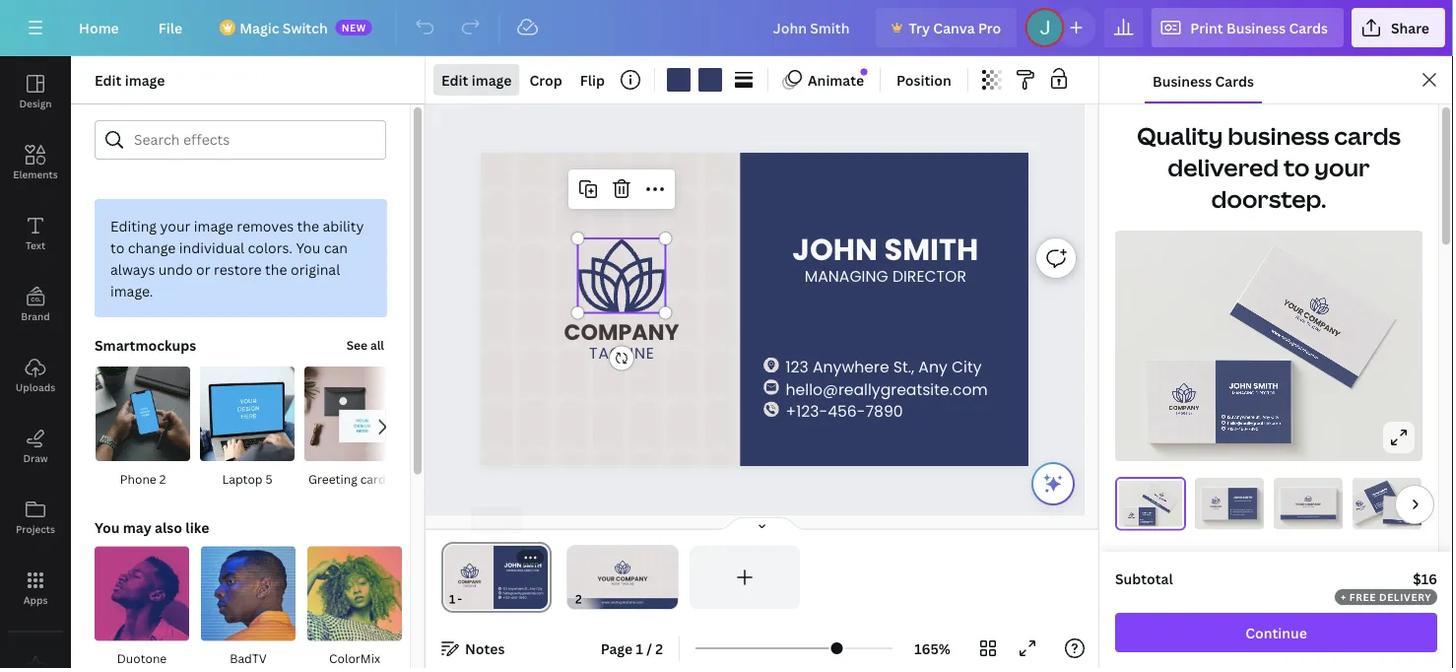 Task type: describe. For each thing, give the bounding box(es) containing it.
city inside the john smith managing director 123 anywhere st., any city hello@reallygreatsite.com +123-456-7890
[[1250, 509, 1253, 511]]

cards inside dropdown button
[[1290, 18, 1329, 37]]

0 horizontal spatial john smith managing director
[[793, 229, 979, 287]]

crop button
[[522, 64, 570, 96]]

share
[[1392, 18, 1430, 37]]

165% button
[[901, 633, 965, 664]]

1 horizontal spatial john smith managing director
[[1230, 380, 1279, 396]]

try canva pro button
[[876, 8, 1017, 47]]

to inside editing your image removes the ability to change individual colors. you can always undo or restore the original image.
[[110, 238, 124, 257]]

165%
[[915, 639, 951, 658]]

duotone
[[117, 651, 167, 667]]

projects
[[16, 522, 55, 536]]

restore
[[214, 260, 262, 278]]

colors.
[[248, 238, 293, 257]]

try
[[909, 18, 930, 37]]

elements
[[13, 168, 58, 181]]

laptop 5
[[222, 470, 273, 487]]

123 inside the john smith managing director 123 anywhere st., any city hello@reallygreatsite.com +123-456-7890
[[1233, 509, 1236, 511]]

7890 inside the john smith managing director 123 anywhere st., any city hello@reallygreatsite.com +123-456-7890
[[1241, 514, 1245, 516]]

switch
[[283, 18, 328, 37]]

business inside print business cards dropdown button
[[1227, 18, 1286, 37]]

0 vertical spatial 1
[[389, 470, 395, 487]]

page 1 / 2 button
[[593, 633, 671, 664]]

share button
[[1352, 8, 1446, 47]]

uploads button
[[0, 340, 71, 411]]

0 horizontal spatial your company your tagline www.reallygreatsite.com
[[1152, 493, 1168, 508]]

continue button
[[1116, 613, 1438, 652]]

color group
[[663, 64, 726, 96]]

home link
[[63, 8, 135, 47]]

apps
[[23, 593, 48, 607]]

can
[[324, 238, 348, 257]]

print business cards button
[[1151, 8, 1344, 47]]

1 inside page 1 / 2 button
[[636, 639, 644, 658]]

also
[[155, 519, 182, 537]]

0 horizontal spatial 2
[[159, 470, 166, 487]]

hide pages image
[[715, 516, 810, 532]]

uploads
[[16, 380, 55, 394]]

position
[[897, 70, 952, 89]]

colormix
[[329, 651, 380, 667]]

pro
[[979, 18, 1002, 37]]

magic switch
[[240, 18, 328, 37]]

business inside "business cards" button
[[1153, 71, 1213, 90]]

cards
[[1335, 120, 1402, 152]]

text button
[[0, 198, 71, 269]]

or
[[196, 260, 211, 278]]

change
[[128, 238, 176, 257]]

#2f3b69 image
[[699, 68, 722, 92]]

page 1 / 2
[[601, 639, 663, 658]]

your inside editing your image removes the ability to change individual colors. you can always undo or restore the original image.
[[160, 216, 191, 235]]

john inside the john smith managing director 123 anywhere st., any city hello@reallygreatsite.com +123-456-7890
[[1234, 496, 1243, 500]]

quality business cards delivered to your doorstep.
[[1137, 120, 1402, 215]]

business cards
[[1153, 71, 1255, 90]]

your inside your company
[[1282, 297, 1307, 318]]

draw button
[[0, 411, 71, 482]]

subtotal
[[1116, 569, 1174, 588]]

see
[[347, 337, 368, 354]]

new image
[[861, 69, 868, 75]]

1 horizontal spatial your company your tagline www.reallygreatsite.com
[[1296, 503, 1322, 518]]

brand
[[21, 309, 50, 323]]

2 inside button
[[656, 639, 663, 658]]

page 1 image
[[442, 546, 552, 609]]

delivery
[[1380, 590, 1432, 604]]

apps button
[[0, 553, 71, 624]]

0 horizontal spatial john smith managing director 123 anywhere st., any city hello@reallygreatsite.com +123-456-7890 company tagline
[[1129, 512, 1154, 524]]

image inside popup button
[[472, 70, 512, 89]]

continue
[[1246, 623, 1308, 642]]

to inside quality business cards delivered to your doorstep.
[[1284, 151, 1310, 183]]

1 vertical spatial the
[[265, 260, 287, 278]]

greeting
[[309, 470, 358, 487]]

hello@reallygreatsite.com inside 123 anywhere st., any city hello@reallygreatsite.com +123-456-7890
[[1228, 420, 1281, 426]]

design
[[19, 97, 52, 110]]

any inside the john smith managing director 123 anywhere st., any city hello@reallygreatsite.com +123-456-7890
[[1247, 509, 1250, 511]]

anywhere inside the john smith managing director 123 anywhere st., any city hello@reallygreatsite.com +123-456-7890
[[1236, 509, 1244, 511]]

like
[[186, 519, 209, 537]]

image.
[[110, 281, 153, 300]]

notes button
[[434, 633, 513, 664]]

0 horizontal spatial company tagline
[[564, 317, 680, 364]]

1 vertical spatial you
[[95, 519, 120, 537]]

print business cards
[[1191, 18, 1329, 37]]

edit image button
[[434, 64, 520, 96]]

undo
[[158, 260, 193, 278]]

0 vertical spatial john smith managing director 123 anywhere st., any city hello@reallygreatsite.com +123-456-7890 company tagline
[[1356, 488, 1395, 511]]

laptop
[[222, 470, 263, 487]]

new
[[342, 21, 366, 34]]

may
[[123, 519, 152, 537]]

/
[[647, 639, 652, 658]]

Page title text field
[[464, 589, 472, 609]]

see all
[[347, 337, 384, 354]]

edit image inside popup button
[[442, 70, 512, 89]]

www.reallygreatsite.com inside your company www.reallygreatsite.com
[[1399, 521, 1418, 524]]

text
[[26, 239, 45, 252]]

main menu bar
[[0, 0, 1454, 56]]

john smith managing director 123 anywhere st., any city hello@reallygreatsite.com +123-456-7890
[[1233, 496, 1254, 516]]

editing
[[110, 216, 157, 235]]

card
[[360, 470, 386, 487]]

home
[[79, 18, 119, 37]]

see all button
[[345, 334, 386, 358]]

print
[[1191, 18, 1224, 37]]

badtv
[[230, 651, 267, 667]]

$16
[[1414, 569, 1438, 588]]

quality
[[1137, 120, 1224, 152]]

+123- inside the john smith managing director 123 anywhere st., any city hello@reallygreatsite.com +123-456-7890
[[1233, 514, 1238, 516]]



Task type: vqa. For each thing, say whether or not it's contained in the screenshot.
Purple Pink and Blue Lined Media Arts Social Media Visual Arts Poster image
no



Task type: locate. For each thing, give the bounding box(es) containing it.
0 horizontal spatial cards
[[1216, 71, 1255, 90]]

image
[[125, 70, 165, 89], [472, 70, 512, 89], [194, 216, 233, 235]]

file button
[[143, 8, 198, 47]]

1 horizontal spatial john smith managing director 123 anywhere st., any city hello@reallygreatsite.com +123-456-7890 company tagline
[[1356, 488, 1395, 511]]

cards left share dropdown button
[[1290, 18, 1329, 37]]

edit
[[95, 70, 122, 89], [442, 70, 469, 89]]

phone 2
[[120, 470, 166, 487]]

2 vertical spatial company tagline
[[1211, 505, 1222, 510]]

your company your tagline www.reallygreatsite.com up subtotal
[[1152, 493, 1168, 508]]

2 edit image from the left
[[442, 70, 512, 89]]

your company your tagline www.reallygreatsite.com right the john smith managing director 123 anywhere st., any city hello@reallygreatsite.com +123-456-7890
[[1296, 503, 1322, 518]]

0 vertical spatial to
[[1284, 151, 1310, 183]]

0 horizontal spatial to
[[110, 238, 124, 257]]

page
[[601, 639, 633, 658]]

+ free delivery
[[1341, 590, 1432, 604]]

all
[[370, 337, 384, 354]]

edit image
[[95, 70, 165, 89], [442, 70, 512, 89]]

1 vertical spatial cards
[[1216, 71, 1255, 90]]

1 horizontal spatial business
[[1227, 18, 1286, 37]]

city
[[952, 356, 982, 377], [1272, 414, 1280, 420], [1390, 497, 1393, 500], [1250, 509, 1253, 511], [1152, 520, 1153, 521]]

1 horizontal spatial 2
[[656, 639, 663, 658]]

flip button
[[572, 64, 613, 96]]

Design title text field
[[758, 8, 868, 47]]

1 right card
[[389, 470, 395, 487]]

brand button
[[0, 269, 71, 340]]

hello@reallygreatsite.com inside the john smith managing director 123 anywhere st., any city hello@reallygreatsite.com +123-456-7890
[[1233, 511, 1254, 514]]

the down colors.
[[265, 260, 287, 278]]

www.reallygreatsite.com inside your tagline www.reallygreatsite.com
[[1271, 328, 1320, 361]]

company inside your company www.reallygreatsite.com
[[1406, 510, 1420, 514]]

removes
[[237, 216, 294, 235]]

your inside quality business cards delivered to your doorstep.
[[1315, 151, 1371, 183]]

0 horizontal spatial your
[[160, 216, 191, 235]]

image left crop
[[472, 70, 512, 89]]

edit down home link
[[95, 70, 122, 89]]

canva
[[934, 18, 975, 37]]

the
[[297, 216, 319, 235], [265, 260, 287, 278]]

editing your image removes the ability to change individual colors. you can always undo or restore the original image.
[[110, 216, 364, 300]]

animate button
[[777, 64, 872, 96]]

you may also like
[[95, 519, 209, 537]]

0 horizontal spatial the
[[265, 260, 287, 278]]

managing
[[805, 266, 889, 287], [1233, 390, 1255, 396], [1374, 493, 1382, 498], [1235, 500, 1244, 502], [1143, 514, 1148, 515]]

1 vertical spatial john smith managing director 123 anywhere st., any city hello@reallygreatsite.com +123-456-7890 company tagline
[[1129, 512, 1154, 524]]

crop
[[530, 70, 562, 89]]

123
[[786, 356, 809, 377], [1228, 414, 1234, 420], [1376, 503, 1379, 505], [1233, 509, 1236, 511], [1142, 520, 1143, 521]]

individual
[[179, 238, 245, 257]]

1 horizontal spatial 123 anywhere st., any city hello@reallygreatsite.com +123-456-7890
[[1228, 414, 1281, 432]]

1 horizontal spatial company tagline
[[1169, 404, 1200, 416]]

tagline
[[1306, 320, 1323, 334], [590, 343, 655, 364], [1176, 411, 1193, 416], [1159, 498, 1163, 501], [1308, 506, 1315, 509], [1360, 507, 1366, 511], [1213, 508, 1220, 510], [1130, 519, 1134, 520]]

+
[[1341, 590, 1347, 604]]

john smith managing director 123 anywhere st., any city hello@reallygreatsite.com +123-456-7890 company tagline left your company www.reallygreatsite.com on the right bottom of page
[[1356, 488, 1395, 511]]

smith
[[885, 229, 979, 271], [1254, 380, 1279, 392], [1379, 488, 1389, 494], [1243, 496, 1253, 500], [1148, 512, 1153, 515]]

0 horizontal spatial edit
[[95, 70, 122, 89]]

business up quality
[[1153, 71, 1213, 90]]

2 right phone
[[159, 470, 166, 487]]

greeting card 1
[[309, 470, 395, 487]]

animate
[[808, 70, 864, 89]]

Search effects search field
[[134, 121, 374, 159]]

your inside your tagline www.reallygreatsite.com
[[1295, 314, 1308, 325]]

elements button
[[0, 127, 71, 198]]

2 right / at the bottom left
[[656, 639, 663, 658]]

john smith managing director
[[793, 229, 979, 287], [1230, 380, 1279, 396]]

2 horizontal spatial company tagline
[[1211, 505, 1222, 510]]

position button
[[889, 64, 960, 96]]

delivered
[[1168, 151, 1279, 183]]

1 vertical spatial to
[[110, 238, 124, 257]]

business cards button
[[1145, 56, 1262, 103]]

0 horizontal spatial image
[[125, 70, 165, 89]]

1 vertical spatial business
[[1153, 71, 1213, 90]]

cards inside button
[[1216, 71, 1255, 90]]

1 left / at the bottom left
[[636, 639, 644, 658]]

magic
[[240, 18, 279, 37]]

any
[[919, 356, 948, 377], [1263, 414, 1271, 420], [1387, 498, 1391, 501], [1247, 509, 1250, 511], [1150, 520, 1151, 521]]

your company www.reallygreatsite.com
[[1398, 509, 1420, 524]]

file
[[158, 18, 183, 37]]

123 anywhere st., any city hello@reallygreatsite.com +123-456-7890
[[786, 356, 988, 422], [1228, 414, 1281, 432]]

edit image left crop
[[442, 70, 512, 89]]

2 horizontal spatial image
[[472, 70, 512, 89]]

you up original
[[296, 238, 321, 257]]

1 vertical spatial john smith managing director
[[1230, 380, 1279, 396]]

business right the print
[[1227, 18, 1286, 37]]

image up individual
[[194, 216, 233, 235]]

john smith managing director 123 anywhere st., any city hello@reallygreatsite.com +123-456-7890 company tagline
[[1356, 488, 1395, 511], [1129, 512, 1154, 524]]

always
[[110, 260, 155, 278]]

0 vertical spatial business
[[1227, 18, 1286, 37]]

draw
[[23, 451, 48, 465]]

original
[[291, 260, 340, 278]]

edit inside popup button
[[442, 70, 469, 89]]

1 horizontal spatial edit
[[442, 70, 469, 89]]

smartmockups
[[95, 336, 196, 355]]

0 horizontal spatial business
[[1153, 71, 1213, 90]]

1 horizontal spatial the
[[297, 216, 319, 235]]

0 vertical spatial company tagline
[[564, 317, 680, 364]]

design button
[[0, 56, 71, 127]]

smith inside the john smith managing director 123 anywhere st., any city hello@reallygreatsite.com +123-456-7890
[[1243, 496, 1253, 500]]

company tagline
[[564, 317, 680, 364], [1169, 404, 1200, 416], [1211, 505, 1222, 510]]

0 vertical spatial the
[[297, 216, 319, 235]]

the left ability
[[297, 216, 319, 235]]

image down the file
[[125, 70, 165, 89]]

5
[[266, 470, 273, 487]]

1 edit from the left
[[95, 70, 122, 89]]

0 vertical spatial you
[[296, 238, 321, 257]]

free
[[1350, 590, 1377, 604]]

1 vertical spatial your
[[160, 216, 191, 235]]

st.,
[[894, 356, 915, 377], [1256, 414, 1262, 420], [1385, 499, 1388, 502], [1244, 509, 1246, 511], [1148, 520, 1150, 521]]

1 vertical spatial 2
[[656, 639, 663, 658]]

1 edit image from the left
[[95, 70, 165, 89]]

0 vertical spatial cards
[[1290, 18, 1329, 37]]

1 horizontal spatial 1
[[636, 639, 644, 658]]

st., inside the john smith managing director 123 anywhere st., any city hello@reallygreatsite.com +123-456-7890
[[1244, 509, 1246, 511]]

2 edit from the left
[[442, 70, 469, 89]]

cards
[[1290, 18, 1329, 37], [1216, 71, 1255, 90]]

doorstep.
[[1212, 183, 1327, 215]]

company
[[1302, 309, 1343, 340], [564, 317, 680, 348], [1169, 404, 1200, 412], [1158, 496, 1168, 503], [1305, 503, 1322, 507], [1356, 505, 1367, 511], [1211, 505, 1222, 508], [1406, 510, 1420, 514], [1129, 517, 1136, 519]]

managing inside the john smith managing director 123 anywhere st., any city hello@reallygreatsite.com +123-456-7890
[[1235, 500, 1244, 502]]

1 horizontal spatial edit image
[[442, 70, 512, 89]]

your company your tagline www.reallygreatsite.com
[[1152, 493, 1168, 508], [1296, 503, 1322, 518]]

456- inside the john smith managing director 123 anywhere st., any city hello@reallygreatsite.com +123-456-7890
[[1238, 514, 1241, 516]]

image inside editing your image removes the ability to change individual colors. you can always undo or restore the original image.
[[194, 216, 233, 235]]

1 horizontal spatial image
[[194, 216, 233, 235]]

projects button
[[0, 482, 71, 553]]

0 horizontal spatial edit image
[[95, 70, 165, 89]]

try canva pro
[[909, 18, 1002, 37]]

to right delivered
[[1284, 151, 1310, 183]]

0 vertical spatial 2
[[159, 470, 166, 487]]

side panel tab list
[[0, 56, 71, 668]]

director
[[893, 266, 967, 287], [1256, 390, 1276, 396], [1382, 491, 1389, 495], [1244, 500, 1252, 502], [1148, 514, 1153, 515]]

notes
[[465, 639, 505, 658]]

ability
[[323, 216, 364, 235]]

0 horizontal spatial 123 anywhere st., any city hello@reallygreatsite.com +123-456-7890
[[786, 356, 988, 422]]

you left "may"
[[95, 519, 120, 537]]

canva assistant image
[[1042, 472, 1065, 496]]

0 vertical spatial your
[[1315, 151, 1371, 183]]

1 vertical spatial 1
[[636, 639, 644, 658]]

1 horizontal spatial you
[[296, 238, 321, 257]]

hello@reallygreatsite.com
[[786, 379, 988, 400], [1228, 420, 1281, 426], [1377, 498, 1395, 507], [1233, 511, 1254, 514], [1142, 521, 1154, 522]]

tagline inside your tagline www.reallygreatsite.com
[[1306, 320, 1323, 334]]

cards down print business cards dropdown button
[[1216, 71, 1255, 90]]

your
[[1315, 151, 1371, 183], [160, 216, 191, 235]]

1 horizontal spatial your
[[1315, 151, 1371, 183]]

flip
[[580, 70, 605, 89]]

business
[[1227, 18, 1286, 37], [1153, 71, 1213, 90]]

your company
[[1282, 297, 1343, 340]]

7890
[[866, 401, 904, 422], [1249, 426, 1259, 432], [1385, 503, 1389, 506], [1241, 514, 1245, 516], [1147, 522, 1149, 524]]

edit image down home link
[[95, 70, 165, 89]]

director inside the john smith managing director 123 anywhere st., any city hello@reallygreatsite.com +123-456-7890
[[1244, 500, 1252, 502]]

to up always at the top left of page
[[110, 238, 124, 257]]

0 vertical spatial john smith managing director
[[793, 229, 979, 287]]

1 vertical spatial company tagline
[[1169, 404, 1200, 416]]

0 horizontal spatial you
[[95, 519, 120, 537]]

john
[[793, 229, 878, 271], [1230, 380, 1252, 392], [1372, 491, 1381, 497], [1234, 496, 1243, 500], [1142, 512, 1147, 515]]

business
[[1228, 120, 1330, 152]]

1 horizontal spatial cards
[[1290, 18, 1329, 37]]

your tagline www.reallygreatsite.com
[[1271, 314, 1323, 361]]

john smith managing director 123 anywhere st., any city hello@reallygreatsite.com +123-456-7890 company tagline up subtotal
[[1129, 512, 1154, 524]]

your inside your company www.reallygreatsite.com
[[1398, 509, 1405, 514]]

1 horizontal spatial to
[[1284, 151, 1310, 183]]

company inside your company
[[1302, 309, 1343, 340]]

you inside editing your image removes the ability to change individual colors. you can always undo or restore the original image.
[[296, 238, 321, 257]]

0 horizontal spatial 1
[[389, 470, 395, 487]]

#2f3b69 image
[[667, 68, 691, 92], [667, 68, 691, 92], [699, 68, 722, 92]]

edit left crop
[[442, 70, 469, 89]]



